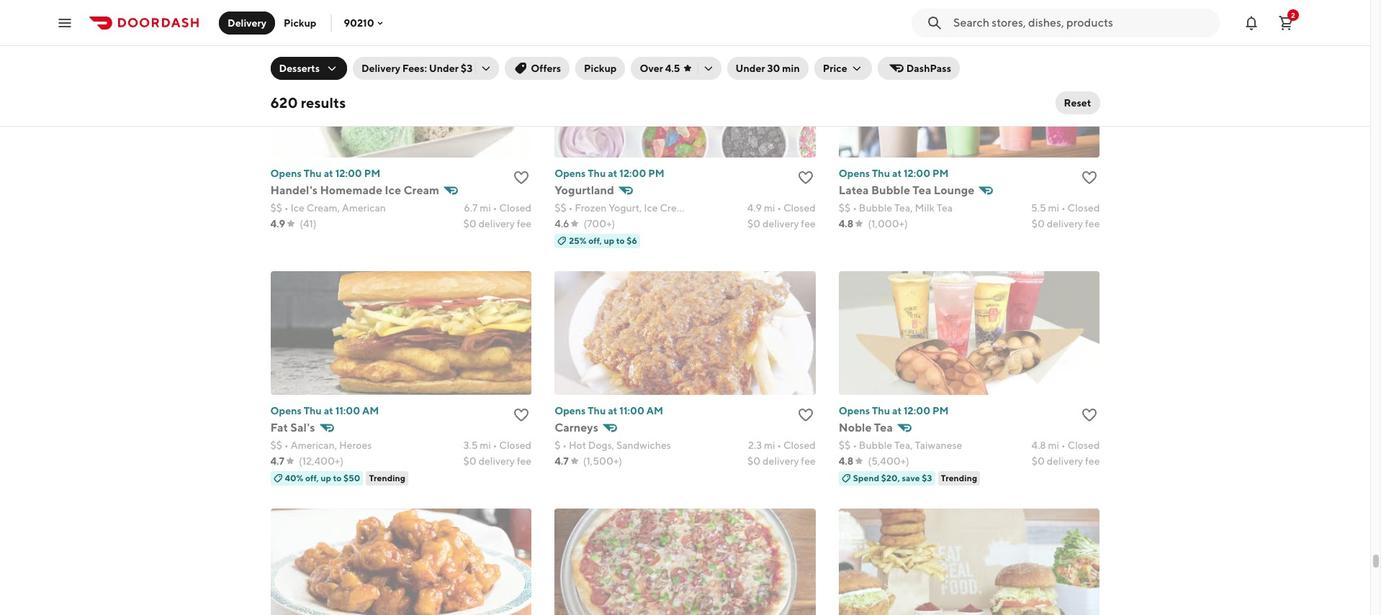 Task type: locate. For each thing, give the bounding box(es) containing it.
1 vertical spatial to
[[333, 473, 342, 484]]

click to add this store to your saved list image up 2.3 mi • closed
[[797, 407, 814, 424]]

off, right 25% in the top of the page
[[588, 235, 602, 246]]

trending for fat sal's
[[369, 473, 406, 484]]

1 vertical spatial up
[[321, 473, 331, 484]]

delivery down 4.9 mi • closed
[[763, 218, 799, 229]]

1 am from the left
[[362, 405, 379, 417]]

$$ up 4.6
[[555, 202, 567, 214]]

pm up lounge on the right of the page
[[933, 168, 949, 179]]

under left the 30
[[736, 63, 765, 74]]

0 vertical spatial 4.9
[[747, 202, 762, 214]]

$​0 delivery fee for noble tea
[[1032, 456, 1100, 467]]

6.7
[[464, 202, 478, 214]]

$$ down fat
[[270, 440, 282, 451]]

0 horizontal spatial tea
[[874, 421, 893, 435]]

opens thu at 12:00 pm for yogurtland
[[555, 168, 665, 179]]

0 horizontal spatial 4.9
[[270, 218, 285, 229]]

at for yogurtland
[[608, 168, 618, 179]]

4.9
[[747, 202, 762, 214], [270, 218, 285, 229]]

spend $20, save $3
[[853, 473, 932, 484]]

1 horizontal spatial $3
[[922, 473, 932, 484]]

opens thu at 12:00 pm for latea bubble tea lounge
[[839, 168, 949, 179]]

at for carneys
[[608, 405, 618, 417]]

opens for carneys
[[555, 405, 586, 417]]

ice
[[385, 183, 401, 197], [291, 202, 305, 214], [644, 202, 658, 214]]

opens thu at 11:00 am up the '$ • hot dogs, sandwiches'
[[555, 405, 663, 417]]

delivery down 3.5 mi • closed on the bottom
[[478, 456, 515, 467]]

1 horizontal spatial pickup button
[[575, 57, 625, 80]]

am
[[362, 405, 379, 417], [647, 405, 663, 417]]

0 vertical spatial off,
[[588, 235, 602, 246]]

4.7 for carneys
[[555, 456, 569, 467]]

frozen
[[575, 202, 607, 214]]

0 horizontal spatial 11:00
[[335, 405, 360, 417]]

$3 right fees:
[[461, 63, 473, 74]]

thu up carneys
[[588, 405, 606, 417]]

2 click to add this store to your saved list image from the top
[[797, 407, 814, 424]]

0 horizontal spatial am
[[362, 405, 379, 417]]

2 trending from the left
[[941, 473, 977, 484]]

90210
[[344, 17, 374, 28]]

0 vertical spatial delivery
[[228, 17, 267, 28]]

at up the yogurtland
[[608, 168, 618, 179]]

0 horizontal spatial off,
[[305, 473, 319, 484]]

pm up $$ • frozen yogurt, ice cream
[[648, 168, 665, 179]]

click to add this store to your saved list image up 4.8 mi • closed
[[1081, 407, 1099, 424]]

offers button
[[505, 57, 570, 80]]

mi for noble tea
[[1048, 440, 1059, 451]]

american,
[[291, 440, 337, 451]]

over 4.5
[[640, 63, 680, 74]]

desserts button
[[270, 57, 347, 80]]

click to add this store to your saved list image up 4.9 mi • closed
[[797, 169, 814, 186]]

$
[[555, 440, 561, 451]]

click to add this store to your saved list image for noble tea
[[1081, 407, 1099, 424]]

opens thu at 12:00 pm up the yogurtland
[[555, 168, 665, 179]]

0 vertical spatial cream
[[404, 183, 439, 197]]

thu up noble tea
[[872, 405, 890, 417]]

$​0 down "2.3"
[[748, 456, 761, 467]]

2 4.7 from the left
[[555, 456, 569, 467]]

opens thu at 12:00 pm
[[270, 168, 380, 179], [555, 168, 665, 179], [839, 168, 949, 179], [839, 405, 949, 417]]

$$ for yogurtland
[[555, 202, 567, 214]]

tea up milk
[[913, 183, 932, 197]]

closed for noble tea
[[1068, 440, 1100, 451]]

bubble up (1,000+)
[[859, 202, 892, 214]]

4.8 for latea bubble tea lounge
[[839, 218, 854, 229]]

0 horizontal spatial ice
[[291, 202, 305, 214]]

1 vertical spatial tea
[[937, 202, 953, 214]]

4.5
[[665, 63, 680, 74]]

opens up the yogurtland
[[555, 168, 586, 179]]

up for $50
[[321, 473, 331, 484]]

5.5 mi • closed
[[1031, 202, 1100, 214]]

1 horizontal spatial trending
[[941, 473, 977, 484]]

2 horizontal spatial ice
[[644, 202, 658, 214]]

1 horizontal spatial 11:00
[[620, 405, 644, 417]]

0 horizontal spatial cream
[[404, 183, 439, 197]]

cream right homemade
[[404, 183, 439, 197]]

thu up handel's
[[304, 168, 322, 179]]

1 trending from the left
[[369, 473, 406, 484]]

thu for yogurtland
[[588, 168, 606, 179]]

ice up 'american'
[[385, 183, 401, 197]]

12:00 up homemade
[[335, 168, 362, 179]]

0 vertical spatial tea,
[[894, 202, 913, 214]]

bubble down noble tea
[[859, 440, 892, 451]]

delivery for latea bubble tea lounge
[[1047, 218, 1083, 229]]

fee for latea bubble tea lounge
[[1085, 218, 1100, 229]]

opens up fat sal's
[[270, 405, 302, 417]]

delivery down 2.3 mi • closed
[[763, 456, 799, 467]]

1 vertical spatial cream
[[660, 202, 691, 214]]

under right fees:
[[429, 63, 459, 74]]

$$ down handel's
[[270, 202, 282, 214]]

0 vertical spatial click to add this store to your saved list image
[[797, 169, 814, 186]]

2 tea, from the top
[[894, 440, 913, 451]]

fee down 4.9 mi • closed
[[801, 218, 816, 229]]

$​0 delivery fee down 4.9 mi • closed
[[748, 218, 816, 229]]

2 vertical spatial 4.8
[[839, 456, 854, 467]]

4.8 for noble tea
[[839, 456, 854, 467]]

2 horizontal spatial tea
[[937, 202, 953, 214]]

opens up handel's
[[270, 168, 302, 179]]

1 tea, from the top
[[894, 202, 913, 214]]

click to add this store to your saved list image for fat sal's
[[513, 407, 530, 424]]

1 under from the left
[[429, 63, 459, 74]]

1 horizontal spatial 4.9
[[747, 202, 762, 214]]

1 horizontal spatial cream
[[660, 202, 691, 214]]

fee for handel's homemade ice cream
[[517, 218, 532, 229]]

opens up the noble
[[839, 405, 870, 417]]

2 opens thu at 11:00 am from the left
[[555, 405, 663, 417]]

click to add this store to your saved list image up 6.7 mi • closed at the left top of page
[[513, 169, 530, 186]]

thu up sal's
[[304, 405, 322, 417]]

12:00 up yogurt,
[[620, 168, 646, 179]]

am up "sandwiches"
[[647, 405, 663, 417]]

ice down handel's
[[291, 202, 305, 214]]

tea, up (5,400+)
[[894, 440, 913, 451]]

$$ • bubble tea, milk tea
[[839, 202, 953, 214]]

0 horizontal spatial 4.7
[[270, 456, 284, 467]]

at for handel's homemade ice cream
[[324, 168, 333, 179]]

pickup button up desserts
[[275, 11, 325, 34]]

mi for handel's homemade ice cream
[[480, 202, 491, 214]]

at up the '$ • hot dogs, sandwiches'
[[608, 405, 618, 417]]

click to add this store to your saved list image
[[797, 169, 814, 186], [797, 407, 814, 424]]

pickup
[[284, 17, 316, 28], [584, 63, 617, 74]]

am up heroes
[[362, 405, 379, 417]]

$$
[[270, 202, 282, 214], [555, 202, 567, 214], [839, 202, 851, 214], [270, 440, 282, 451], [839, 440, 851, 451]]

thu for latea bubble tea lounge
[[872, 168, 890, 179]]

reset
[[1064, 97, 1091, 109]]

at for latea bubble tea lounge
[[892, 168, 902, 179]]

trending
[[369, 473, 406, 484], [941, 473, 977, 484]]

$​0 for yogurtland
[[748, 218, 761, 229]]

$​0 down 6.7
[[463, 218, 476, 229]]

$$ for handel's homemade ice cream
[[270, 202, 282, 214]]

trending for noble tea
[[941, 473, 977, 484]]

tea, for bubble
[[894, 202, 913, 214]]

bubble up $$ • bubble tea, milk tea
[[871, 183, 910, 197]]

$​0 down 3.5 on the left bottom
[[463, 456, 476, 467]]

12:00 up latea bubble tea lounge on the top right of page
[[904, 168, 931, 179]]

5.5
[[1031, 202, 1046, 214]]

opens thu at 11:00 am
[[270, 405, 379, 417], [555, 405, 663, 417]]

ice for •
[[291, 202, 305, 214]]

$​0 delivery fee down 6.7 mi • closed at the left top of page
[[463, 218, 532, 229]]

1 4.7 from the left
[[270, 456, 284, 467]]

delivery down 5.5 mi • closed
[[1047, 218, 1083, 229]]

trending right $50
[[369, 473, 406, 484]]

2 under from the left
[[736, 63, 765, 74]]

0 horizontal spatial $3
[[461, 63, 473, 74]]

0 horizontal spatial delivery
[[228, 17, 267, 28]]

fee for yogurtland
[[801, 218, 816, 229]]

1 horizontal spatial 4.7
[[555, 456, 569, 467]]

click to add this store to your saved list image for yogurtland
[[797, 169, 814, 186]]

opens thu at 12:00 pm up latea bubble tea lounge on the top right of page
[[839, 168, 949, 179]]

$​0 for latea bubble tea lounge
[[1032, 218, 1045, 229]]

1 horizontal spatial under
[[736, 63, 765, 74]]

mi for yogurtland
[[764, 202, 775, 214]]

american
[[342, 202, 386, 214]]

$​0 down 5.5
[[1032, 218, 1045, 229]]

$$ down latea
[[839, 202, 851, 214]]

pickup button
[[275, 11, 325, 34], [575, 57, 625, 80]]

12:00 for handel's homemade ice cream
[[335, 168, 362, 179]]

tea up $$ • bubble tea, taiwanese
[[874, 421, 893, 435]]

1 click to add this store to your saved list image from the top
[[797, 169, 814, 186]]

4.7 down $
[[555, 456, 569, 467]]

$​0 delivery fee down 5.5 mi • closed
[[1032, 218, 1100, 229]]

1 horizontal spatial delivery
[[361, 63, 400, 74]]

$3 right save
[[922, 473, 932, 484]]

0 horizontal spatial to
[[333, 473, 342, 484]]

mi
[[480, 202, 491, 214], [764, 202, 775, 214], [1048, 202, 1059, 214], [480, 440, 491, 451], [764, 440, 775, 451], [1048, 440, 1059, 451]]

opens thu at 11:00 am for fat sal's
[[270, 405, 379, 417]]

4.7
[[270, 456, 284, 467], [555, 456, 569, 467]]

at up homemade
[[324, 168, 333, 179]]

pm up taiwanese on the right bottom
[[933, 405, 949, 417]]

delivery for carneys
[[763, 456, 799, 467]]

$​0 for carneys
[[748, 456, 761, 467]]

$​0 for noble tea
[[1032, 456, 1045, 467]]

4.8
[[839, 218, 854, 229], [1032, 440, 1046, 451], [839, 456, 854, 467]]

0 vertical spatial up
[[604, 235, 615, 246]]

40%
[[285, 473, 303, 484]]

at up $$ • bubble tea, taiwanese
[[892, 405, 902, 417]]

3 items, open order cart image
[[1278, 14, 1295, 31]]

0 vertical spatial $3
[[461, 63, 473, 74]]

noble tea
[[839, 421, 893, 435]]

1 vertical spatial $3
[[922, 473, 932, 484]]

up down (12,400+)
[[321, 473, 331, 484]]

delivery for yogurtland
[[763, 218, 799, 229]]

click to add this store to your saved list image
[[513, 169, 530, 186], [1081, 169, 1099, 186], [513, 407, 530, 424], [1081, 407, 1099, 424]]

2 11:00 from the left
[[620, 405, 644, 417]]

1 vertical spatial delivery
[[361, 63, 400, 74]]

opens thu at 12:00 pm for noble tea
[[839, 405, 949, 417]]

1 vertical spatial pickup
[[584, 63, 617, 74]]

1 11:00 from the left
[[335, 405, 360, 417]]

tea, for tea
[[894, 440, 913, 451]]

ice right yogurt,
[[644, 202, 658, 214]]

0 vertical spatial to
[[616, 235, 625, 246]]

thu up the yogurtland
[[588, 168, 606, 179]]

delivery for delivery
[[228, 17, 267, 28]]

am for fat sal's
[[362, 405, 379, 417]]

click to add this store to your saved list image for handel's homemade ice cream
[[513, 169, 530, 186]]

1 vertical spatial click to add this store to your saved list image
[[797, 407, 814, 424]]

Store search: begin typing to search for stores available on DoorDash text field
[[954, 15, 1211, 31]]

tea right milk
[[937, 202, 953, 214]]

$​0 delivery fee down 4.8 mi • closed
[[1032, 456, 1100, 467]]

opens up latea
[[839, 168, 870, 179]]

1 horizontal spatial am
[[647, 405, 663, 417]]

$3
[[461, 63, 473, 74], [922, 473, 932, 484]]

fee
[[517, 218, 532, 229], [801, 218, 816, 229], [1085, 218, 1100, 229], [517, 456, 532, 467], [801, 456, 816, 467], [1085, 456, 1100, 467]]

to left $50
[[333, 473, 342, 484]]

pickup up desserts
[[284, 17, 316, 28]]

cream
[[404, 183, 439, 197], [660, 202, 691, 214]]

0 horizontal spatial up
[[321, 473, 331, 484]]

1 vertical spatial bubble
[[859, 202, 892, 214]]

fee down 3.5 mi • closed on the bottom
[[517, 456, 532, 467]]

fee down 2.3 mi • closed
[[801, 456, 816, 467]]

1 horizontal spatial ice
[[385, 183, 401, 197]]

0 horizontal spatial opens thu at 11:00 am
[[270, 405, 379, 417]]

(5,400+)
[[868, 456, 910, 467]]

4.7 down fat
[[270, 456, 284, 467]]

opens for yogurtland
[[555, 168, 586, 179]]

delivery for fat sal's
[[478, 456, 515, 467]]

dogs,
[[588, 440, 614, 451]]

4.7 for fat sal's
[[270, 456, 284, 467]]

under 30 min button
[[727, 57, 809, 80]]

up down (700+)
[[604, 235, 615, 246]]

0 vertical spatial pickup
[[284, 17, 316, 28]]

$​0 delivery fee for latea bubble tea lounge
[[1032, 218, 1100, 229]]

12:00
[[335, 168, 362, 179], [620, 168, 646, 179], [904, 168, 931, 179], [904, 405, 931, 417]]

bubble
[[871, 183, 910, 197], [859, 202, 892, 214], [859, 440, 892, 451]]

thu for noble tea
[[872, 405, 890, 417]]

0 vertical spatial 4.8
[[839, 218, 854, 229]]

0 horizontal spatial pickup
[[284, 17, 316, 28]]

$$ • frozen yogurt, ice cream
[[555, 202, 691, 214]]

pickup button left over at top
[[575, 57, 625, 80]]

opens for fat sal's
[[270, 405, 302, 417]]

1 horizontal spatial pickup
[[584, 63, 617, 74]]

11:00 up heroes
[[335, 405, 360, 417]]

fee for carneys
[[801, 456, 816, 467]]

to
[[616, 235, 625, 246], [333, 473, 342, 484]]

$$ down the noble
[[839, 440, 851, 451]]

pickup left over at top
[[584, 63, 617, 74]]

delivery down 6.7 mi • closed at the left top of page
[[478, 218, 515, 229]]

dashpass
[[906, 63, 951, 74]]

$​0 down 4.8 mi • closed
[[1032, 456, 1045, 467]]

1 vertical spatial pickup button
[[575, 57, 625, 80]]

off, right the 40%
[[305, 473, 319, 484]]

at up $$ • american, heroes
[[324, 405, 333, 417]]

at up latea bubble tea lounge on the top right of page
[[892, 168, 902, 179]]

latea bubble tea lounge
[[839, 183, 975, 197]]

mi for latea bubble tea lounge
[[1048, 202, 1059, 214]]

closed
[[499, 202, 532, 214], [784, 202, 816, 214], [1068, 202, 1100, 214], [499, 440, 532, 451], [784, 440, 816, 451], [1068, 440, 1100, 451]]

1 horizontal spatial off,
[[588, 235, 602, 246]]

1 vertical spatial tea,
[[894, 440, 913, 451]]

to left the $6
[[616, 235, 625, 246]]

1 vertical spatial off,
[[305, 473, 319, 484]]

11:00 up "sandwiches"
[[620, 405, 644, 417]]

1 horizontal spatial tea
[[913, 183, 932, 197]]

thu
[[304, 168, 322, 179], [588, 168, 606, 179], [872, 168, 890, 179], [304, 405, 322, 417], [588, 405, 606, 417], [872, 405, 890, 417]]

closed for latea bubble tea lounge
[[1068, 202, 1100, 214]]

delivery inside button
[[228, 17, 267, 28]]

1 vertical spatial 4.9
[[270, 218, 285, 229]]

12:00 up $$ • bubble tea, taiwanese
[[904, 405, 931, 417]]

carneys
[[555, 421, 598, 435]]

2 am from the left
[[647, 405, 663, 417]]

$​0 down 4.9 mi • closed
[[748, 218, 761, 229]]

2 vertical spatial tea
[[874, 421, 893, 435]]

fee down 5.5 mi • closed
[[1085, 218, 1100, 229]]

fee down 6.7 mi • closed at the left top of page
[[517, 218, 532, 229]]

opens
[[270, 168, 302, 179], [555, 168, 586, 179], [839, 168, 870, 179], [270, 405, 302, 417], [555, 405, 586, 417], [839, 405, 870, 417]]

•
[[284, 202, 289, 214], [493, 202, 497, 214], [569, 202, 573, 214], [777, 202, 782, 214], [853, 202, 857, 214], [1061, 202, 1066, 214], [284, 440, 289, 451], [493, 440, 497, 451], [563, 440, 567, 451], [777, 440, 782, 451], [853, 440, 857, 451], [1061, 440, 1066, 451]]

0 horizontal spatial under
[[429, 63, 459, 74]]

click to add this store to your saved list image up 3.5 mi • closed on the bottom
[[513, 407, 530, 424]]

closed for yogurtland
[[784, 202, 816, 214]]

sal's
[[290, 421, 315, 435]]

1 opens thu at 11:00 am from the left
[[270, 405, 379, 417]]

$​0 delivery fee
[[463, 218, 532, 229], [748, 218, 816, 229], [1032, 218, 1100, 229], [463, 456, 532, 467], [748, 456, 816, 467], [1032, 456, 1100, 467]]

opens thu at 12:00 pm up homemade
[[270, 168, 380, 179]]

up
[[604, 235, 615, 246], [321, 473, 331, 484]]

$3 for spend $20, save $3
[[922, 473, 932, 484]]

2 vertical spatial bubble
[[859, 440, 892, 451]]

$​0 delivery fee down 2.3 mi • closed
[[748, 456, 816, 467]]

opens thu at 12:00 pm up noble tea
[[839, 405, 949, 417]]

delivery down 4.8 mi • closed
[[1047, 456, 1083, 467]]

delivery
[[478, 218, 515, 229], [763, 218, 799, 229], [1047, 218, 1083, 229], [478, 456, 515, 467], [763, 456, 799, 467], [1047, 456, 1083, 467]]

1 horizontal spatial up
[[604, 235, 615, 246]]

under
[[429, 63, 459, 74], [736, 63, 765, 74]]

cream right yogurt,
[[660, 202, 691, 214]]

opens up carneys
[[555, 405, 586, 417]]

$​0
[[463, 218, 476, 229], [748, 218, 761, 229], [1032, 218, 1045, 229], [463, 456, 476, 467], [748, 456, 761, 467], [1032, 456, 1045, 467]]

thu up latea bubble tea lounge on the top right of page
[[872, 168, 890, 179]]

3.5
[[463, 440, 478, 451]]

1 horizontal spatial to
[[616, 235, 625, 246]]

$$ for latea bubble tea lounge
[[839, 202, 851, 214]]

over 4.5 button
[[631, 57, 721, 80]]

click to add this store to your saved list image up 5.5 mi • closed
[[1081, 169, 1099, 186]]

$​0 delivery fee down 3.5 mi • closed on the bottom
[[463, 456, 532, 467]]

fee down 4.8 mi • closed
[[1085, 456, 1100, 467]]

0 horizontal spatial trending
[[369, 473, 406, 484]]

0 vertical spatial pickup button
[[275, 11, 325, 34]]

delivery
[[228, 17, 267, 28], [361, 63, 400, 74]]

1 horizontal spatial opens thu at 11:00 am
[[555, 405, 663, 417]]

3.5 mi • closed
[[463, 440, 532, 451]]

tea, down latea bubble tea lounge on the top right of page
[[894, 202, 913, 214]]

tea
[[913, 183, 932, 197], [937, 202, 953, 214], [874, 421, 893, 435]]

pickup for bottom pickup button
[[584, 63, 617, 74]]

price button
[[814, 57, 872, 80]]

25%
[[569, 235, 587, 246]]

11:00
[[335, 405, 360, 417], [620, 405, 644, 417]]

opens thu at 11:00 am up sal's
[[270, 405, 379, 417]]

bubble for bubble
[[859, 202, 892, 214]]

opens thu at 12:00 pm for handel's homemade ice cream
[[270, 168, 380, 179]]



Task type: vqa. For each thing, say whether or not it's contained in the screenshot.
Noble Tea's Opens Thu At 12:00 Pm
yes



Task type: describe. For each thing, give the bounding box(es) containing it.
save
[[902, 473, 920, 484]]

11:00 for fat sal's
[[335, 405, 360, 417]]

620 results
[[270, 94, 346, 111]]

opens thu at 11:00 am for carneys
[[555, 405, 663, 417]]

to for $50
[[333, 473, 342, 484]]

(700+)
[[584, 218, 615, 229]]

off, for 25%
[[588, 235, 602, 246]]

cream,
[[307, 202, 340, 214]]

$20,
[[881, 473, 900, 484]]

fees:
[[402, 63, 427, 74]]

am for carneys
[[647, 405, 663, 417]]

(12,400+)
[[299, 456, 344, 467]]

12:00 for yogurtland
[[620, 168, 646, 179]]

open menu image
[[56, 14, 73, 31]]

under inside under 30 min button
[[736, 63, 765, 74]]

closed for handel's homemade ice cream
[[499, 202, 532, 214]]

up for $6
[[604, 235, 615, 246]]

$​0 delivery fee for handel's homemade ice cream
[[463, 218, 532, 229]]

opens for latea bubble tea lounge
[[839, 168, 870, 179]]

notification bell image
[[1243, 14, 1260, 31]]

spend
[[853, 473, 880, 484]]

mi for carneys
[[764, 440, 775, 451]]

yogurt,
[[609, 202, 642, 214]]

2
[[1291, 10, 1296, 19]]

noble
[[839, 421, 872, 435]]

2 button
[[1272, 8, 1301, 37]]

homemade
[[320, 183, 382, 197]]

delivery button
[[219, 11, 275, 34]]

click to add this store to your saved list image for carneys
[[797, 407, 814, 424]]

11:00 for carneys
[[620, 405, 644, 417]]

closed for fat sal's
[[499, 440, 532, 451]]

ice for homemade
[[385, 183, 401, 197]]

delivery for handel's homemade ice cream
[[478, 218, 515, 229]]

opens for noble tea
[[839, 405, 870, 417]]

4.9 for 4.9
[[270, 218, 285, 229]]

12:00 for latea bubble tea lounge
[[904, 168, 931, 179]]

results
[[301, 94, 346, 111]]

$$ • american, heroes
[[270, 440, 372, 451]]

price
[[823, 63, 847, 74]]

0 vertical spatial tea
[[913, 183, 932, 197]]

closed for carneys
[[784, 440, 816, 451]]

bubble for tea
[[859, 440, 892, 451]]

thu for fat sal's
[[304, 405, 322, 417]]

$​0 for handel's homemade ice cream
[[463, 218, 476, 229]]

$​0 for fat sal's
[[463, 456, 476, 467]]

2.3 mi • closed
[[748, 440, 816, 451]]

12:00 for noble tea
[[904, 405, 931, 417]]

2.3
[[748, 440, 762, 451]]

delivery for delivery fees: under $3
[[361, 63, 400, 74]]

opens for handel's homemade ice cream
[[270, 168, 302, 179]]

(41)
[[300, 218, 317, 229]]

pm for latea bubble tea lounge
[[933, 168, 949, 179]]

$$ • bubble tea, taiwanese
[[839, 440, 962, 451]]

fee for fat sal's
[[517, 456, 532, 467]]

thu for handel's homemade ice cream
[[304, 168, 322, 179]]

yogurtland
[[555, 183, 614, 197]]

at for fat sal's
[[324, 405, 333, 417]]

fat sal's
[[270, 421, 315, 435]]

(1,500+)
[[583, 456, 622, 467]]

$​0 delivery fee for yogurtland
[[748, 218, 816, 229]]

4.6
[[555, 218, 569, 229]]

pm for handel's homemade ice cream
[[364, 168, 380, 179]]

1 vertical spatial 4.8
[[1032, 440, 1046, 451]]

sandwiches
[[616, 440, 671, 451]]

handel's homemade ice cream
[[270, 183, 439, 197]]

620
[[270, 94, 298, 111]]

$ • hot dogs, sandwiches
[[555, 440, 671, 451]]

90210 button
[[344, 17, 386, 28]]

dashpass button
[[878, 57, 960, 80]]

min
[[782, 63, 800, 74]]

thu for carneys
[[588, 405, 606, 417]]

to for $6
[[616, 235, 625, 246]]

latea
[[839, 183, 869, 197]]

pm for yogurtland
[[648, 168, 665, 179]]

pickup for leftmost pickup button
[[284, 17, 316, 28]]

at for noble tea
[[892, 405, 902, 417]]

offers
[[531, 63, 561, 74]]

off, for 40%
[[305, 473, 319, 484]]

(1,000+)
[[868, 218, 908, 229]]

under 30 min
[[736, 63, 800, 74]]

desserts
[[279, 63, 320, 74]]

40% off, up to $50
[[285, 473, 360, 484]]

$​0 delivery fee for carneys
[[748, 456, 816, 467]]

25% off, up to $6
[[569, 235, 637, 246]]

4.8 mi • closed
[[1032, 440, 1100, 451]]

lounge
[[934, 183, 975, 197]]

delivery for noble tea
[[1047, 456, 1083, 467]]

milk
[[915, 202, 935, 214]]

30
[[767, 63, 780, 74]]

reset button
[[1055, 91, 1100, 115]]

delivery fees: under $3
[[361, 63, 473, 74]]

6.7 mi • closed
[[464, 202, 532, 214]]

pm for noble tea
[[933, 405, 949, 417]]

fee for noble tea
[[1085, 456, 1100, 467]]

$6
[[627, 235, 637, 246]]

handel's
[[270, 183, 318, 197]]

$50
[[344, 473, 360, 484]]

$$ for fat sal's
[[270, 440, 282, 451]]

$​0 delivery fee for fat sal's
[[463, 456, 532, 467]]

$$ • ice cream, american
[[270, 202, 386, 214]]

taiwanese
[[915, 440, 962, 451]]

heroes
[[339, 440, 372, 451]]

hot
[[569, 440, 586, 451]]

$3 for delivery fees: under $3
[[461, 63, 473, 74]]

click to add this store to your saved list image for latea bubble tea lounge
[[1081, 169, 1099, 186]]

$$ for noble tea
[[839, 440, 851, 451]]

over
[[640, 63, 663, 74]]

mi for fat sal's
[[480, 440, 491, 451]]

0 horizontal spatial pickup button
[[275, 11, 325, 34]]

4.9 for 4.9 mi • closed
[[747, 202, 762, 214]]

fat
[[270, 421, 288, 435]]

4.9 mi • closed
[[747, 202, 816, 214]]

0 vertical spatial bubble
[[871, 183, 910, 197]]



